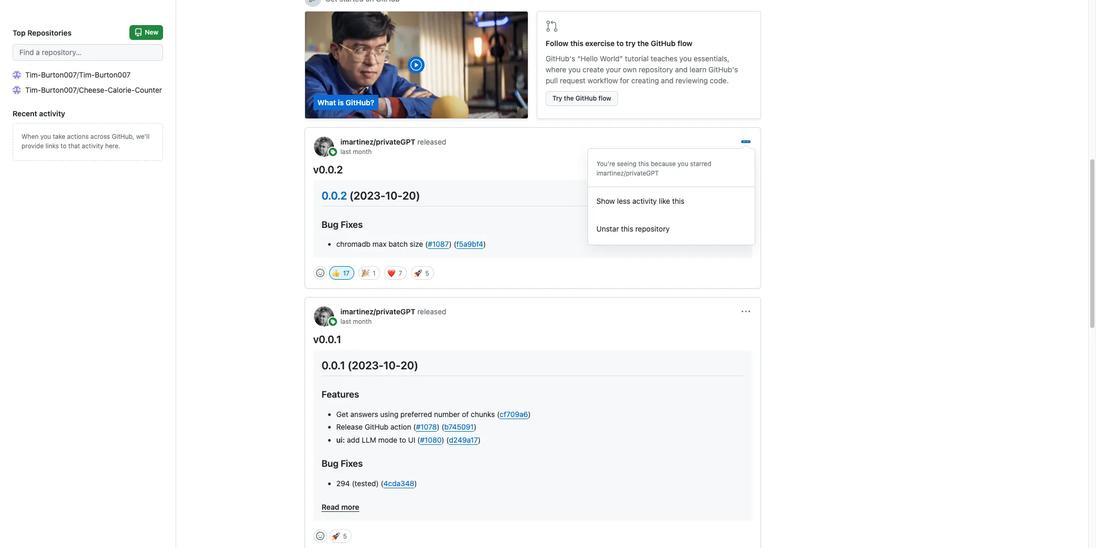 Task type: describe. For each thing, give the bounding box(es) containing it.
starred
[[691, 160, 712, 168]]

unstar this repository button
[[588, 215, 755, 243]]

like
[[659, 197, 671, 206]]

feed item heading menu image
[[742, 308, 750, 317]]

this right unstar
[[621, 224, 634, 233]]

tim- for tim-burton007
[[25, 70, 41, 79]]

0 horizontal spatial 🚀 5
[[332, 531, 347, 542]]

cf709a6 link
[[500, 410, 528, 419]]

add or remove reactions image for v0.0.2
[[316, 269, 324, 278]]

#1078 link
[[416, 423, 437, 432]]

for
[[620, 76, 630, 85]]

1 bug fixes from the top
[[322, 219, 363, 230]]

links
[[45, 142, 59, 150]]

create
[[583, 65, 604, 74]]

1 fixes from the top
[[341, 219, 363, 230]]

feed item heading menu image
[[742, 138, 750, 146]]

of
[[462, 410, 469, 419]]

features
[[322, 389, 359, 400]]

0 vertical spatial and
[[675, 65, 688, 74]]

imartinez/privategpt released for v0.0.2
[[341, 137, 447, 146]]

get answers using preferred number of chunks ( cf709a6 ) release github action ( #1078 ) ( b745091 ) ui: add llm mode to ui ( #1080 ) ( d249a17 )
[[336, 410, 531, 445]]

burton007 up 'calorie-'
[[95, 70, 131, 79]]

feed tag image for v0.0.2
[[329, 148, 337, 156]]

v0.0.2 link
[[313, 164, 343, 176]]

github's "hello world" tutorial teaches you essentials, where you create your own repository and learn github's pull request workflow for creating and reviewing code.
[[546, 54, 739, 85]]

where
[[546, 65, 567, 74]]

to inside 'get answers using preferred number of chunks ( cf709a6 ) release github action ( #1078 ) ( b745091 ) ui: add llm mode to ui ( #1080 ) ( d249a17 )'
[[400, 436, 406, 445]]

last for v0.0.2
[[341, 148, 351, 156]]

learn
[[690, 65, 707, 74]]

👍 17
[[332, 268, 350, 279]]

try
[[626, 39, 636, 48]]

tim burton007 image
[[13, 71, 21, 79]]

that
[[68, 142, 80, 150]]

this inside you're seeing this because you starred imartinez/privategpt
[[639, 160, 650, 168]]

follow
[[546, 39, 569, 48]]

2 bug from the top
[[322, 458, 339, 469]]

world"
[[600, 54, 623, 63]]

@imartinez profile image
[[313, 136, 334, 157]]

1
[[373, 270, 376, 278]]

7
[[399, 270, 402, 278]]

1 bug from the top
[[322, 219, 339, 230]]

you're seeing this because you starred imartinez/privategpt
[[597, 160, 712, 177]]

1 horizontal spatial 5
[[426, 270, 429, 278]]

teaches
[[651, 54, 678, 63]]

essentials,
[[694, 54, 730, 63]]

10- for 0.0.2 (2023-10-20)
[[386, 189, 403, 202]]

action
[[391, 423, 412, 432]]

add or remove reactions image for v0.0.1
[[316, 532, 324, 541]]

activity inside button
[[633, 197, 657, 206]]

(2023- for 0.0.2
[[350, 189, 386, 202]]

get
[[336, 410, 349, 419]]

chunks
[[471, 410, 495, 419]]

follow this exercise to try the github flow
[[546, 39, 693, 48]]

imartinez/privategpt for v0.0.1
[[341, 308, 416, 317]]

add
[[347, 436, 360, 445]]

new link
[[130, 25, 163, 40]]

llm
[[362, 436, 376, 445]]

0.0.2
[[322, 189, 347, 202]]

recent activity
[[13, 109, 65, 118]]

tutorial
[[625, 54, 649, 63]]

last month for v0.0.1
[[341, 318, 372, 326]]

mortar board image
[[309, 0, 317, 3]]

1 vertical spatial and
[[661, 76, 674, 85]]

( right #1087
[[454, 240, 457, 249]]

"hello
[[578, 54, 598, 63]]

burton007 for cheese-
[[41, 85, 77, 94]]

( right (tested)
[[381, 479, 384, 488]]

f5a9bf4 link
[[457, 240, 484, 249]]

1 horizontal spatial 🚀 5
[[414, 268, 429, 279]]

0.0.2 (2023-10-20)
[[322, 189, 420, 202]]

exercise
[[586, 39, 615, 48]]

unstar
[[597, 224, 619, 233]]

unstar this repository
[[597, 224, 670, 233]]

recent
[[13, 109, 37, 118]]

#1087
[[428, 240, 449, 249]]

you're
[[597, 160, 616, 168]]

tim-burton007 / cheese-calorie-counter
[[25, 85, 162, 94]]

4cda348 link
[[384, 479, 415, 488]]

month for v0.0.2
[[353, 148, 372, 156]]

size
[[410, 240, 423, 249]]

more
[[341, 503, 360, 512]]

🎉
[[362, 268, 369, 279]]

answers
[[351, 410, 378, 419]]

card preview element for v0.0.1
[[313, 351, 752, 521]]

tim-burton007 / tim-burton007
[[25, 70, 131, 79]]

release
[[336, 423, 363, 432]]

cf709a6
[[500, 410, 528, 419]]

repository inside github's "hello world" tutorial teaches you essentials, where you create your own repository and learn github's pull request workflow for creating and reviewing code.
[[639, 65, 673, 74]]

activity inside when you take actions across github, we'll provide links to that activity here.
[[82, 142, 103, 150]]

Find a repository… text field
[[13, 44, 163, 61]]

to inside try the github flow "element"
[[617, 39, 624, 48]]

20) for 0.0.1 (2023-10-20)
[[401, 360, 419, 372]]

b745091
[[445, 423, 474, 432]]

try the github flow element
[[537, 11, 761, 119]]

what is github? link
[[305, 12, 528, 119]]

/ for tim-
[[77, 70, 79, 79]]

(2023- for 0.0.1
[[348, 360, 384, 372]]

last for v0.0.1
[[341, 318, 351, 326]]

#1078
[[416, 423, 437, 432]]

repository inside button
[[636, 224, 670, 233]]

0.0.2 link
[[322, 189, 347, 202]]

when
[[22, 133, 39, 141]]

v0.0.1 link
[[313, 334, 341, 346]]

v0.0.1
[[313, 334, 341, 346]]

0 horizontal spatial github's
[[546, 54, 576, 63]]

imartinez/privategpt for v0.0.2
[[341, 137, 416, 146]]

0 horizontal spatial 🚀
[[332, 531, 340, 542]]

what
[[318, 98, 336, 107]]

released for v0.0.2
[[418, 137, 447, 146]]

mode
[[378, 436, 398, 445]]

cheese-
[[79, 85, 108, 94]]

ui
[[408, 436, 416, 445]]

your
[[606, 65, 621, 74]]

what is github?
[[318, 98, 375, 107]]

github?
[[346, 98, 375, 107]]

❤️ 7
[[388, 268, 402, 279]]

card preview element for v0.0.2
[[313, 180, 752, 258]]

you up 'learn'
[[680, 54, 692, 63]]

tim- for cheese-calorie-counter
[[25, 85, 41, 94]]

20) for 0.0.2 (2023-10-20)
[[403, 189, 420, 202]]



Task type: vqa. For each thing, say whether or not it's contained in the screenshot.
good
no



Task type: locate. For each thing, give the bounding box(es) containing it.
0 vertical spatial 5
[[426, 270, 429, 278]]

flow down workflow
[[599, 94, 612, 102]]

to down take
[[61, 142, 67, 150]]

to left the try
[[617, 39, 624, 48]]

imartinez/privategpt link
[[341, 137, 416, 146], [341, 308, 416, 317]]

2 horizontal spatial github
[[651, 39, 676, 48]]

20) up preferred
[[401, 360, 419, 372]]

1 horizontal spatial github's
[[709, 65, 739, 74]]

10- for 0.0.1 (2023-10-20)
[[384, 360, 401, 372]]

(tested)
[[352, 479, 379, 488]]

2 fixes from the top
[[341, 458, 363, 469]]

add or remove reactions element left 👍
[[313, 267, 327, 280]]

imartinez/privategpt link for v0.0.2
[[341, 137, 416, 146]]

preferred
[[401, 410, 432, 419]]

🚀 5 right 7
[[414, 268, 429, 279]]

menu containing show less activity like this
[[588, 148, 756, 245]]

1 vertical spatial imartinez/privategpt
[[597, 169, 659, 177]]

show less activity like this button
[[588, 187, 755, 215]]

activity down across
[[82, 142, 103, 150]]

d249a17
[[449, 436, 478, 445]]

own
[[623, 65, 637, 74]]

released for v0.0.1
[[418, 308, 447, 317]]

new
[[145, 28, 158, 36]]

0 vertical spatial add or remove reactions image
[[316, 269, 324, 278]]

1 vertical spatial add or remove reactions element
[[313, 530, 327, 543]]

cheese calorie counter image
[[13, 86, 21, 94]]

1 imartinez/privategpt released from the top
[[341, 137, 447, 146]]

imartinez/privategpt
[[341, 137, 416, 146], [597, 169, 659, 177], [341, 308, 416, 317]]

1 horizontal spatial github
[[576, 94, 597, 102]]

2 / from the top
[[77, 85, 79, 94]]

2 last from the top
[[341, 318, 351, 326]]

github down request
[[576, 94, 597, 102]]

2 month from the top
[[353, 318, 372, 326]]

play image
[[410, 59, 423, 71]]

20) up chromadb max batch size ( #1087 ) ( f5a9bf4 )
[[403, 189, 420, 202]]

🚀 5 down read more
[[332, 531, 347, 542]]

)
[[449, 240, 452, 249], [484, 240, 486, 249], [528, 410, 531, 419], [437, 423, 440, 432], [474, 423, 477, 432], [442, 436, 445, 445], [478, 436, 481, 445], [415, 479, 417, 488]]

1 vertical spatial 20)
[[401, 360, 419, 372]]

Top Repositories search field
[[13, 44, 163, 61]]

imartinez/privategpt released down github?
[[341, 137, 447, 146]]

last month right @imartinez profile image
[[341, 318, 372, 326]]

#1080
[[420, 436, 442, 445]]

read more
[[322, 503, 360, 512]]

0 vertical spatial github's
[[546, 54, 576, 63]]

tim- up the cheese-
[[79, 70, 95, 79]]

1 vertical spatial imartinez/privategpt released
[[341, 308, 447, 317]]

1 vertical spatial to
[[61, 142, 67, 150]]

github up teaches
[[651, 39, 676, 48]]

the right the try
[[638, 39, 649, 48]]

batch
[[389, 240, 408, 249]]

github up llm
[[365, 423, 389, 432]]

2 vertical spatial github
[[365, 423, 389, 432]]

d249a17 link
[[449, 436, 478, 445]]

( right #1080 link
[[447, 436, 449, 445]]

20)
[[403, 189, 420, 202], [401, 360, 419, 372]]

card preview element containing 0.0.1 (2023-10-20)
[[313, 351, 752, 521]]

what is github? image
[[305, 12, 528, 119]]

( down number
[[442, 423, 445, 432]]

actions
[[67, 133, 89, 141]]

2 bug fixes from the top
[[322, 458, 363, 469]]

activity up take
[[39, 109, 65, 118]]

1 last month from the top
[[341, 148, 372, 156]]

1 add or remove reactions element from the top
[[313, 267, 327, 280]]

you up links at the left of the page
[[40, 133, 51, 141]]

1 vertical spatial month
[[353, 318, 372, 326]]

imartinez/privategpt released
[[341, 137, 447, 146], [341, 308, 447, 317]]

1 vertical spatial last
[[341, 318, 351, 326]]

github's up the where at the top
[[546, 54, 576, 63]]

v0.0.2
[[313, 164, 343, 176]]

1 vertical spatial card preview element
[[313, 351, 752, 521]]

to inside when you take actions across github, we'll provide links to that activity here.
[[61, 142, 67, 150]]

last month right @imartinez profile icon
[[341, 148, 372, 156]]

1 vertical spatial fixes
[[341, 458, 363, 469]]

provide
[[22, 142, 44, 150]]

1 vertical spatial bug
[[322, 458, 339, 469]]

burton007 for tim-
[[41, 70, 77, 79]]

we'll
[[136, 133, 150, 141]]

1 vertical spatial the
[[564, 94, 574, 102]]

1 vertical spatial add or remove reactions image
[[316, 532, 324, 541]]

try
[[553, 94, 563, 102]]

this inside try the github flow "element"
[[571, 39, 584, 48]]

10-
[[386, 189, 403, 202], [384, 360, 401, 372]]

imartinez/privategpt link down 1
[[341, 308, 416, 317]]

2 add or remove reactions image from the top
[[316, 532, 324, 541]]

1 released from the top
[[418, 137, 447, 146]]

0 vertical spatial (2023-
[[350, 189, 386, 202]]

0 vertical spatial feed tag image
[[329, 148, 337, 156]]

add or remove reactions image
[[316, 269, 324, 278], [316, 532, 324, 541]]

repository down show less activity like this
[[636, 224, 670, 233]]

f5a9bf4
[[457, 240, 484, 249]]

take
[[53, 133, 65, 141]]

bug fixes up 294
[[322, 458, 363, 469]]

tim- right cheese calorie counter icon
[[25, 85, 41, 94]]

add or remove reactions image left 👍
[[316, 269, 324, 278]]

this right the like
[[673, 197, 685, 206]]

#1080 link
[[420, 436, 442, 445]]

0 vertical spatial imartinez/privategpt released
[[341, 137, 447, 146]]

imartinez/privategpt link for v0.0.1
[[341, 308, 416, 317]]

month right @imartinez profile image
[[353, 318, 372, 326]]

ui:
[[336, 436, 345, 445]]

@imartinez profile image
[[313, 307, 334, 328]]

feed tag image
[[329, 148, 337, 156], [329, 318, 337, 326]]

1 vertical spatial imartinez/privategpt link
[[341, 308, 416, 317]]

0 horizontal spatial and
[[661, 76, 674, 85]]

(2023- right 0.0.2
[[350, 189, 386, 202]]

0 vertical spatial 10-
[[386, 189, 403, 202]]

reviewing
[[676, 76, 708, 85]]

0 vertical spatial repository
[[639, 65, 673, 74]]

using
[[380, 410, 399, 419]]

pull
[[546, 76, 558, 85]]

calorie-
[[108, 85, 135, 94]]

0 vertical spatial 🚀 5
[[414, 268, 429, 279]]

imartinez/privategpt inside you're seeing this because you starred imartinez/privategpt
[[597, 169, 659, 177]]

flow
[[678, 39, 693, 48], [599, 94, 612, 102]]

the
[[638, 39, 649, 48], [564, 94, 574, 102]]

0 vertical spatial /
[[77, 70, 79, 79]]

1 horizontal spatial to
[[400, 436, 406, 445]]

1 horizontal spatial flow
[[678, 39, 693, 48]]

imartinez/privategpt down seeing
[[597, 169, 659, 177]]

tim-
[[25, 70, 41, 79], [79, 70, 95, 79], [25, 85, 41, 94]]

fixes up chromadb
[[341, 219, 363, 230]]

0 horizontal spatial flow
[[599, 94, 612, 102]]

0 horizontal spatial 5
[[343, 533, 347, 541]]

burton007 down tim-burton007 / tim-burton007
[[41, 85, 77, 94]]

this
[[571, 39, 584, 48], [639, 160, 650, 168], [673, 197, 685, 206], [621, 224, 634, 233]]

0 vertical spatial imartinez/privategpt link
[[341, 137, 416, 146]]

imartinez/privategpt released down ❤️ 7
[[341, 308, 447, 317]]

last month
[[341, 148, 372, 156], [341, 318, 372, 326]]

1 / from the top
[[77, 70, 79, 79]]

5 down read more
[[343, 533, 347, 541]]

flow up 'learn'
[[678, 39, 693, 48]]

1 horizontal spatial the
[[638, 39, 649, 48]]

counter
[[135, 85, 162, 94]]

( right the chunks
[[497, 410, 500, 419]]

and right creating
[[661, 76, 674, 85]]

read more link
[[322, 498, 744, 513]]

github's up code.
[[709, 65, 739, 74]]

try the github flow link
[[546, 91, 618, 106]]

0 vertical spatial github
[[651, 39, 676, 48]]

and up reviewing
[[675, 65, 688, 74]]

is
[[338, 98, 344, 107]]

/ down tim-burton007 / tim-burton007
[[77, 85, 79, 94]]

burton007 down top repositories search field at top
[[41, 70, 77, 79]]

0 vertical spatial fixes
[[341, 219, 363, 230]]

fixes up 294
[[341, 458, 363, 469]]

show
[[597, 197, 615, 206]]

1 vertical spatial 🚀
[[332, 531, 340, 542]]

github inside 'get answers using preferred number of chunks ( cf709a6 ) release github action ( #1078 ) ( b745091 ) ui: add llm mode to ui ( #1080 ) ( d249a17 )'
[[365, 423, 389, 432]]

imartinez/privategpt down 1
[[341, 308, 416, 317]]

/ up the cheese-
[[77, 70, 79, 79]]

workflow
[[588, 76, 618, 85]]

bug up 294
[[322, 458, 339, 469]]

add or remove reactions element down read
[[313, 530, 327, 543]]

0 horizontal spatial activity
[[39, 109, 65, 118]]

2 vertical spatial activity
[[633, 197, 657, 206]]

max
[[373, 240, 387, 249]]

0 vertical spatial month
[[353, 148, 372, 156]]

0 vertical spatial bug fixes
[[322, 219, 363, 230]]

294
[[336, 479, 350, 488]]

1 feed tag image from the top
[[329, 148, 337, 156]]

1 vertical spatial activity
[[82, 142, 103, 150]]

0 vertical spatial bug
[[322, 219, 339, 230]]

1 vertical spatial 10-
[[384, 360, 401, 372]]

0 vertical spatial imartinez/privategpt
[[341, 137, 416, 146]]

17
[[343, 270, 350, 278]]

chromadb
[[336, 240, 371, 249]]

git pull request image
[[546, 20, 559, 33]]

0 horizontal spatial github
[[365, 423, 389, 432]]

last right @imartinez profile icon
[[341, 148, 351, 156]]

0 vertical spatial card preview element
[[313, 180, 752, 258]]

menu
[[588, 148, 756, 245]]

add or remove reactions element for v0.0.2
[[313, 267, 327, 280]]

2 horizontal spatial to
[[617, 39, 624, 48]]

1 vertical spatial (2023-
[[348, 360, 384, 372]]

1 vertical spatial /
[[77, 85, 79, 94]]

card preview element
[[313, 180, 752, 258], [313, 351, 752, 521]]

2 vertical spatial to
[[400, 436, 406, 445]]

card preview element containing 0.0.2
[[313, 180, 752, 258]]

1 imartinez/privategpt link from the top
[[341, 137, 416, 146]]

github,
[[112, 133, 134, 141]]

🚀 right 7
[[414, 268, 422, 279]]

0 vertical spatial to
[[617, 39, 624, 48]]

chromadb max batch size ( #1087 ) ( f5a9bf4 )
[[336, 240, 486, 249]]

(2023- right 0.0.1 on the bottom left of page
[[348, 360, 384, 372]]

2 feed tag image from the top
[[329, 318, 337, 326]]

/ for cheese-
[[77, 85, 79, 94]]

1 horizontal spatial and
[[675, 65, 688, 74]]

you inside when you take actions across github, we'll provide links to that activity here.
[[40, 133, 51, 141]]

imartinez/privategpt released for v0.0.1
[[341, 308, 447, 317]]

0 vertical spatial 20)
[[403, 189, 420, 202]]

0 vertical spatial activity
[[39, 109, 65, 118]]

10- up using
[[384, 360, 401, 372]]

0 horizontal spatial the
[[564, 94, 574, 102]]

top repositories
[[13, 28, 72, 37]]

you up request
[[569, 65, 581, 74]]

code.
[[710, 76, 729, 85]]

0 vertical spatial last
[[341, 148, 351, 156]]

bug
[[322, 219, 339, 230], [322, 458, 339, 469]]

creating
[[632, 76, 659, 85]]

1 vertical spatial 🚀 5
[[332, 531, 347, 542]]

1 vertical spatial feed tag image
[[329, 318, 337, 326]]

month for v0.0.1
[[353, 318, 372, 326]]

activity left the like
[[633, 197, 657, 206]]

10- up 'batch'
[[386, 189, 403, 202]]

tim- right tim burton007 image
[[25, 70, 41, 79]]

1 vertical spatial flow
[[599, 94, 612, 102]]

( right ui
[[418, 436, 420, 445]]

🎉 1
[[362, 268, 376, 279]]

5 right 7
[[426, 270, 429, 278]]

1 vertical spatial released
[[418, 308, 447, 317]]

1 month from the top
[[353, 148, 372, 156]]

because
[[651, 160, 676, 168]]

the right try
[[564, 94, 574, 102]]

(
[[425, 240, 428, 249], [454, 240, 457, 249], [497, 410, 500, 419], [414, 423, 416, 432], [442, 423, 445, 432], [418, 436, 420, 445], [447, 436, 449, 445], [381, 479, 384, 488]]

bug fixes
[[322, 219, 363, 230], [322, 458, 363, 469]]

1 vertical spatial repository
[[636, 224, 670, 233]]

1 horizontal spatial activity
[[82, 142, 103, 150]]

2 imartinez/privategpt link from the top
[[341, 308, 416, 317]]

add or remove reactions element
[[313, 267, 327, 280], [313, 530, 327, 543]]

add or remove reactions image down read
[[316, 532, 324, 541]]

1 add or remove reactions image from the top
[[316, 269, 324, 278]]

last right @imartinez profile image
[[341, 318, 351, 326]]

0 vertical spatial flow
[[678, 39, 693, 48]]

1 vertical spatial last month
[[341, 318, 372, 326]]

number
[[434, 410, 460, 419]]

fixes
[[341, 219, 363, 230], [341, 458, 363, 469]]

2 vertical spatial imartinez/privategpt
[[341, 308, 416, 317]]

1 vertical spatial github
[[576, 94, 597, 102]]

read
[[322, 503, 340, 512]]

this right seeing
[[639, 160, 650, 168]]

you left starred
[[678, 160, 689, 168]]

to left ui
[[400, 436, 406, 445]]

add or remove reactions element for v0.0.1
[[313, 530, 327, 543]]

last
[[341, 148, 351, 156], [341, 318, 351, 326]]

0 vertical spatial add or remove reactions element
[[313, 267, 327, 280]]

last month for v0.0.2
[[341, 148, 372, 156]]

here.
[[105, 142, 120, 150]]

( down preferred
[[414, 423, 416, 432]]

( right size
[[425, 240, 428, 249]]

2 horizontal spatial activity
[[633, 197, 657, 206]]

2 add or remove reactions element from the top
[[313, 530, 327, 543]]

when you take actions across github, we'll provide links to that activity here.
[[22, 133, 150, 150]]

repository down teaches
[[639, 65, 673, 74]]

feed tag image for v0.0.1
[[329, 318, 337, 326]]

0 horizontal spatial to
[[61, 142, 67, 150]]

0 vertical spatial last month
[[341, 148, 372, 156]]

imartinez/privategpt down github?
[[341, 137, 416, 146]]

you inside you're seeing this because you starred imartinez/privategpt
[[678, 160, 689, 168]]

month right @imartinez profile icon
[[353, 148, 372, 156]]

github
[[651, 39, 676, 48], [576, 94, 597, 102], [365, 423, 389, 432]]

what is github? element
[[304, 11, 529, 119]]

seeing
[[617, 160, 637, 168]]

this up "hello
[[571, 39, 584, 48]]

imartinez/privategpt link down github?
[[341, 137, 416, 146]]

show less activity like this
[[597, 197, 685, 206]]

1 last from the top
[[341, 148, 351, 156]]

0 vertical spatial 🚀
[[414, 268, 422, 279]]

1 card preview element from the top
[[313, 180, 752, 258]]

2 released from the top
[[418, 308, 447, 317]]

github's
[[546, 54, 576, 63], [709, 65, 739, 74]]

1 vertical spatial bug fixes
[[322, 458, 363, 469]]

0 vertical spatial the
[[638, 39, 649, 48]]

bug down 0.0.2 link
[[322, 219, 339, 230]]

top
[[13, 28, 26, 37]]

2 last month from the top
[[341, 318, 372, 326]]

1 horizontal spatial 🚀
[[414, 268, 422, 279]]

2 imartinez/privategpt released from the top
[[341, 308, 447, 317]]

0.0.1
[[322, 360, 345, 372]]

🚀 down read more
[[332, 531, 340, 542]]

0.0.1 (2023-10-20)
[[322, 360, 419, 372]]

request
[[560, 76, 586, 85]]

0 vertical spatial released
[[418, 137, 447, 146]]

released
[[418, 137, 447, 146], [418, 308, 447, 317]]

#1087 link
[[428, 240, 449, 249]]

2 card preview element from the top
[[313, 351, 752, 521]]

less
[[617, 197, 631, 206]]

bug fixes up chromadb
[[322, 219, 363, 230]]

feed tag image up the v0.0.2
[[329, 148, 337, 156]]

feed tag image up v0.0.1
[[329, 318, 337, 326]]

1 vertical spatial 5
[[343, 533, 347, 541]]

1 vertical spatial github's
[[709, 65, 739, 74]]



